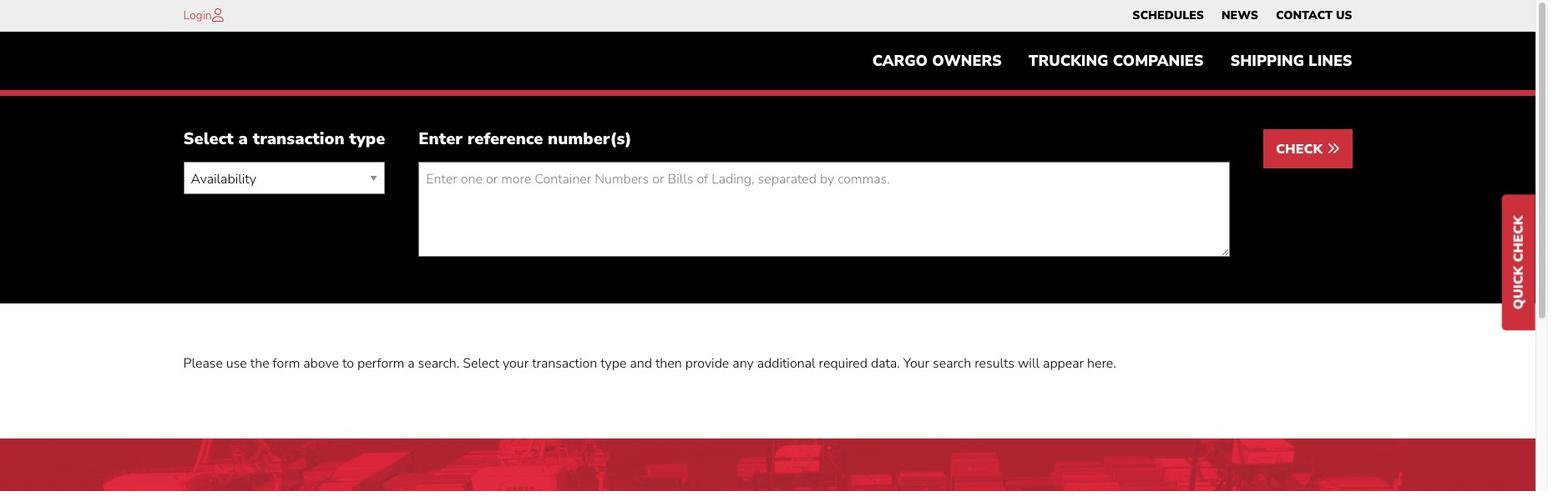 Task type: locate. For each thing, give the bounding box(es) containing it.
menu bar down schedules link
[[859, 44, 1366, 78]]

0 vertical spatial select
[[183, 128, 234, 151]]

1 horizontal spatial select
[[463, 355, 499, 374]]

enter
[[419, 128, 463, 151]]

results
[[975, 355, 1014, 374]]

select
[[183, 128, 234, 151], [463, 355, 499, 374]]

0 horizontal spatial type
[[349, 128, 385, 151]]

required
[[819, 355, 868, 374]]

0 vertical spatial transaction
[[253, 128, 345, 151]]

cargo owners link
[[859, 44, 1015, 78]]

user image
[[212, 8, 223, 22]]

reference
[[467, 128, 543, 151]]

quick check
[[1510, 216, 1528, 310]]

above
[[303, 355, 339, 374]]

1 horizontal spatial a
[[408, 355, 415, 374]]

footer
[[0, 439, 1536, 492]]

check button
[[1263, 130, 1352, 169]]

cargo owners
[[872, 51, 1002, 71]]

quick check link
[[1502, 195, 1536, 331]]

menu bar
[[1124, 4, 1361, 28], [859, 44, 1366, 78]]

your
[[503, 355, 529, 374]]

menu bar containing cargo owners
[[859, 44, 1366, 78]]

us
[[1336, 8, 1352, 23]]

a
[[238, 128, 248, 151], [408, 355, 415, 374]]

any
[[733, 355, 754, 374]]

and
[[630, 355, 652, 374]]

check inside "button"
[[1276, 141, 1326, 159]]

0 vertical spatial menu bar
[[1124, 4, 1361, 28]]

schedules link
[[1133, 4, 1204, 28]]

contact us
[[1276, 8, 1352, 23]]

provide
[[685, 355, 729, 374]]

cargo
[[872, 51, 928, 71]]

transaction
[[253, 128, 345, 151], [532, 355, 597, 374]]

shipping lines link
[[1217, 44, 1366, 78]]

enter reference number(s)
[[419, 128, 632, 151]]

1 vertical spatial check
[[1510, 216, 1528, 262]]

news link
[[1222, 4, 1258, 28]]

1 vertical spatial type
[[600, 355, 627, 374]]

0 vertical spatial a
[[238, 128, 248, 151]]

additional
[[757, 355, 815, 374]]

type
[[349, 128, 385, 151], [600, 355, 627, 374]]

search.
[[418, 355, 459, 374]]

0 horizontal spatial transaction
[[253, 128, 345, 151]]

0 vertical spatial type
[[349, 128, 385, 151]]

type left and
[[600, 355, 627, 374]]

1 vertical spatial select
[[463, 355, 499, 374]]

shipping lines
[[1230, 51, 1352, 71]]

0 horizontal spatial select
[[183, 128, 234, 151]]

contact
[[1276, 8, 1333, 23]]

check
[[1276, 141, 1326, 159], [1510, 216, 1528, 262]]

lines
[[1309, 51, 1352, 71]]

1 vertical spatial menu bar
[[859, 44, 1366, 78]]

type left the 'enter'
[[349, 128, 385, 151]]

number(s)
[[548, 128, 632, 151]]

0 horizontal spatial a
[[238, 128, 248, 151]]

0 horizontal spatial check
[[1276, 141, 1326, 159]]

0 vertical spatial check
[[1276, 141, 1326, 159]]

menu bar up shipping
[[1124, 4, 1361, 28]]

1 vertical spatial transaction
[[532, 355, 597, 374]]

shipping
[[1230, 51, 1304, 71]]



Task type: describe. For each thing, give the bounding box(es) containing it.
quick
[[1510, 266, 1528, 310]]

will
[[1018, 355, 1040, 374]]

search
[[933, 355, 971, 374]]

here.
[[1087, 355, 1116, 374]]

Enter reference number(s) text field
[[419, 162, 1230, 257]]

angle double right image
[[1326, 142, 1340, 156]]

trucking companies
[[1029, 51, 1204, 71]]

login link
[[183, 8, 212, 23]]

1 horizontal spatial transaction
[[532, 355, 597, 374]]

login
[[183, 8, 212, 23]]

the
[[250, 355, 269, 374]]

1 horizontal spatial type
[[600, 355, 627, 374]]

please use the form above to perform a search. select your transaction type and then provide any additional required data. your search results will appear here.
[[183, 355, 1116, 374]]

owners
[[932, 51, 1002, 71]]

trucking companies link
[[1015, 44, 1217, 78]]

please
[[183, 355, 223, 374]]

your
[[903, 355, 929, 374]]

1 horizontal spatial check
[[1510, 216, 1528, 262]]

data.
[[871, 355, 900, 374]]

contact us link
[[1276, 4, 1352, 28]]

1 vertical spatial a
[[408, 355, 415, 374]]

companies
[[1113, 51, 1204, 71]]

perform
[[357, 355, 404, 374]]

then
[[655, 355, 682, 374]]

trucking
[[1029, 51, 1108, 71]]

news
[[1222, 8, 1258, 23]]

appear
[[1043, 355, 1084, 374]]

menu bar containing schedules
[[1124, 4, 1361, 28]]

to
[[342, 355, 354, 374]]

select a transaction type
[[183, 128, 385, 151]]

schedules
[[1133, 8, 1204, 23]]

form
[[273, 355, 300, 374]]

use
[[226, 355, 247, 374]]



Task type: vqa. For each thing, say whether or not it's contained in the screenshot.
10/16/2023
no



